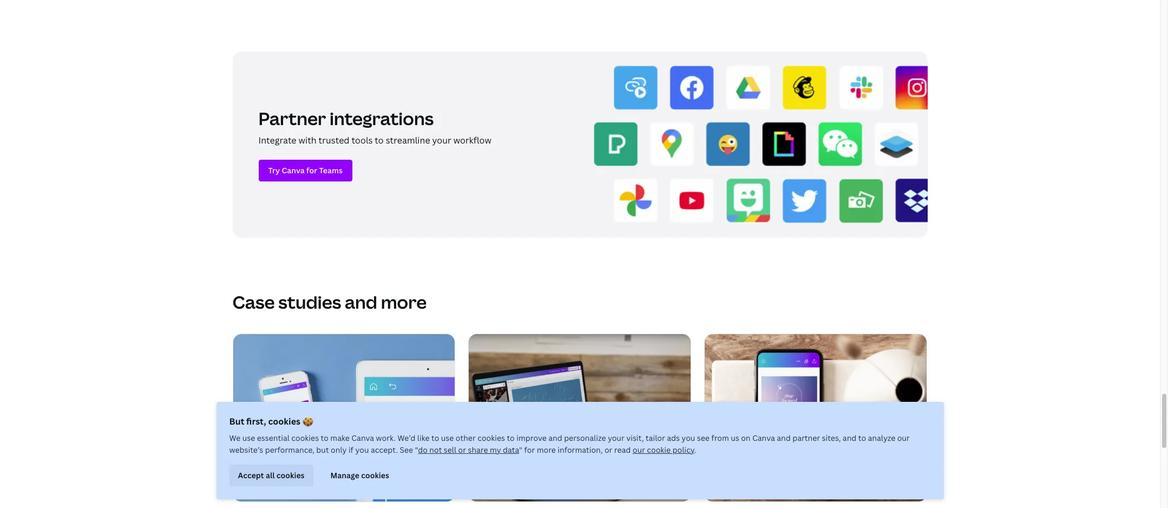 Task type: vqa. For each thing, say whether or not it's contained in the screenshot.
Herocreative Contentgrid image
yes



Task type: describe. For each thing, give the bounding box(es) containing it.
and right sites,
[[843, 433, 857, 443]]

and left partner
[[777, 433, 791, 443]]

sites,
[[822, 433, 841, 443]]

studies
[[278, 290, 341, 314]]

tailor
[[646, 433, 665, 443]]

do not sell or share my data " for more information, or read our cookie policy .
[[418, 445, 697, 455]]

integrations
[[330, 107, 434, 130]]

streamline
[[386, 135, 430, 146]]

accept.
[[371, 445, 398, 455]]

do not sell or share my data link
[[418, 445, 519, 455]]

share
[[468, 445, 488, 455]]

and up do not sell or share my data " for more information, or read our cookie policy .
[[549, 433, 563, 443]]

integrate
[[259, 135, 297, 146]]

to up data
[[507, 433, 515, 443]]

we'd
[[398, 433, 416, 443]]

personalize
[[564, 433, 606, 443]]

case
[[233, 290, 275, 314]]

cookies up essential
[[268, 415, 301, 427]]

read
[[615, 445, 631, 455]]

we use essential cookies to make canva work. we'd like to use other cookies to improve and personalize your visit, tailor ads you see from us on canva and partner sites, and to analyze our website's performance, but only if you accept. see "
[[229, 433, 910, 455]]

for
[[525, 445, 535, 455]]

work.
[[376, 433, 396, 443]]

2 use from the left
[[441, 433, 454, 443]]

our inside we use essential cookies to make canva work. we'd like to use other cookies to improve and personalize your visit, tailor ads you see from us on canva and partner sites, and to analyze our website's performance, but only if you accept. see "
[[898, 433, 910, 443]]

we
[[229, 433, 241, 443]]

all
[[266, 470, 275, 480]]

accept
[[238, 470, 264, 480]]

partner
[[793, 433, 821, 443]]

on
[[742, 433, 751, 443]]

0 horizontal spatial our
[[633, 445, 645, 455]]

if
[[349, 445, 354, 455]]

our cookie policy link
[[633, 445, 695, 455]]

make
[[331, 433, 350, 443]]

see
[[400, 445, 413, 455]]

1 vertical spatial more
[[537, 445, 556, 455]]

" inside we use essential cookies to make canva work. we'd like to use other cookies to improve and personalize your visit, tailor ads you see from us on canva and partner sites, and to analyze our website's performance, but only if you accept. see "
[[415, 445, 418, 455]]

workflow
[[454, 135, 492, 146]]

cookies down 🍪
[[292, 433, 319, 443]]

visit,
[[627, 433, 644, 443]]

your inside we use essential cookies to make canva work. we'd like to use other cookies to improve and personalize your visit, tailor ads you see from us on canva and partner sites, and to analyze our website's performance, but only if you accept. see "
[[608, 433, 625, 443]]

manage cookies
[[331, 470, 389, 480]]

cookie
[[647, 445, 671, 455]]

sell
[[444, 445, 457, 455]]

partner
[[259, 107, 326, 130]]

to left analyze at bottom
[[859, 433, 867, 443]]



Task type: locate. For each thing, give the bounding box(es) containing it.
with
[[299, 135, 317, 146]]

but
[[229, 415, 244, 427]]

0 horizontal spatial "
[[415, 445, 418, 455]]

or right sell at the bottom left of page
[[458, 445, 466, 455]]

but
[[316, 445, 329, 455]]

analyze
[[868, 433, 896, 443]]

to inside partner integrations integrate with trusted tools to streamline your workflow
[[375, 135, 384, 146]]

0 vertical spatial more
[[381, 290, 427, 314]]

and
[[345, 290, 378, 314], [549, 433, 563, 443], [777, 433, 791, 443], [843, 433, 857, 443]]

partner integrations integrate with trusted tools to streamline your workflow
[[259, 107, 492, 146]]

accept all cookies
[[238, 470, 305, 480]]

tools
[[352, 135, 373, 146]]

use
[[243, 433, 255, 443], [441, 433, 454, 443]]

more
[[381, 290, 427, 314], [537, 445, 556, 455]]

0 horizontal spatial your
[[432, 135, 452, 146]]

1 horizontal spatial "
[[519, 445, 523, 455]]

improve
[[517, 433, 547, 443]]

cookies up my
[[478, 433, 505, 443]]

1 vertical spatial our
[[633, 445, 645, 455]]

your up read
[[608, 433, 625, 443]]

to
[[375, 135, 384, 146], [321, 433, 329, 443], [432, 433, 439, 443], [507, 433, 515, 443], [859, 433, 867, 443]]

1 horizontal spatial our
[[898, 433, 910, 443]]

not
[[430, 445, 442, 455]]

0 vertical spatial you
[[682, 433, 696, 443]]

information,
[[558, 445, 603, 455]]

to right like
[[432, 433, 439, 443]]

ads
[[667, 433, 680, 443]]

cookies inside button
[[361, 470, 389, 480]]

0 horizontal spatial more
[[381, 290, 427, 314]]

essential
[[257, 433, 290, 443]]

1 or from the left
[[458, 445, 466, 455]]

" left for
[[519, 445, 523, 455]]

use up sell at the bottom left of page
[[441, 433, 454, 443]]

1 horizontal spatial or
[[605, 445, 613, 455]]

1 horizontal spatial your
[[608, 433, 625, 443]]

your
[[432, 135, 452, 146], [608, 433, 625, 443]]

cookies inside button
[[277, 470, 305, 480]]

herocreative contentgrid image
[[469, 334, 691, 502]]

from
[[712, 433, 729, 443]]

performance,
[[265, 445, 315, 455]]

canva
[[352, 433, 374, 443], [753, 433, 775, 443]]

you
[[682, 433, 696, 443], [356, 445, 369, 455]]

you up the policy
[[682, 433, 696, 443]]

to right tools
[[375, 135, 384, 146]]

to up but
[[321, 433, 329, 443]]

2 canva from the left
[[753, 433, 775, 443]]

0 vertical spatial our
[[898, 433, 910, 443]]

1 horizontal spatial canva
[[753, 433, 775, 443]]

our right analyze at bottom
[[898, 433, 910, 443]]

0 horizontal spatial you
[[356, 445, 369, 455]]

like
[[417, 433, 430, 443]]

"
[[415, 445, 418, 455], [519, 445, 523, 455]]

manage
[[331, 470, 360, 480]]

1 horizontal spatial you
[[682, 433, 696, 443]]

cookies right all
[[277, 470, 305, 480]]

1 use from the left
[[243, 433, 255, 443]]

and right studies
[[345, 290, 378, 314]]

accept all cookies button
[[229, 465, 313, 486]]

our
[[898, 433, 910, 443], [633, 445, 645, 455]]

.
[[695, 445, 697, 455]]

your left workflow
[[432, 135, 452, 146]]

other
[[456, 433, 476, 443]]

0 vertical spatial your
[[432, 135, 452, 146]]

0 horizontal spatial or
[[458, 445, 466, 455]]

cookies down accept.
[[361, 470, 389, 480]]

🍪
[[303, 415, 313, 427]]

first,
[[246, 415, 266, 427]]

your inside partner integrations integrate with trusted tools to streamline your workflow
[[432, 135, 452, 146]]

data
[[503, 445, 519, 455]]

website's
[[229, 445, 263, 455]]

use up website's at left
[[243, 433, 255, 443]]

only
[[331, 445, 347, 455]]

1 vertical spatial your
[[608, 433, 625, 443]]

manage cookies button
[[322, 465, 398, 486]]

us
[[731, 433, 740, 443]]

" right see
[[415, 445, 418, 455]]

2 " from the left
[[519, 445, 523, 455]]

1 horizontal spatial more
[[537, 445, 556, 455]]

0 horizontal spatial canva
[[352, 433, 374, 443]]

or left read
[[605, 445, 613, 455]]

you right if
[[356, 445, 369, 455]]

1 vertical spatial you
[[356, 445, 369, 455]]

or
[[458, 445, 466, 455], [605, 445, 613, 455]]

do
[[418, 445, 428, 455]]

canva up if
[[352, 433, 374, 443]]

see
[[697, 433, 710, 443]]

my
[[490, 445, 501, 455]]

omd contentgrid image
[[233, 334, 455, 502]]

canva right the on
[[753, 433, 775, 443]]

policy
[[673, 445, 695, 455]]

1 canva from the left
[[352, 433, 374, 443]]

but first, cookies 🍪
[[229, 415, 313, 427]]

2 or from the left
[[605, 445, 613, 455]]

case studies and more
[[233, 290, 427, 314]]

1 " from the left
[[415, 445, 418, 455]]

trusted
[[319, 135, 350, 146]]

cookies
[[268, 415, 301, 427], [292, 433, 319, 443], [478, 433, 505, 443], [277, 470, 305, 480], [361, 470, 389, 480]]

our down visit,
[[633, 445, 645, 455]]

1 horizontal spatial use
[[441, 433, 454, 443]]

0 horizontal spatial use
[[243, 433, 255, 443]]

creativeworkflow contentgrid image
[[705, 334, 927, 502]]



